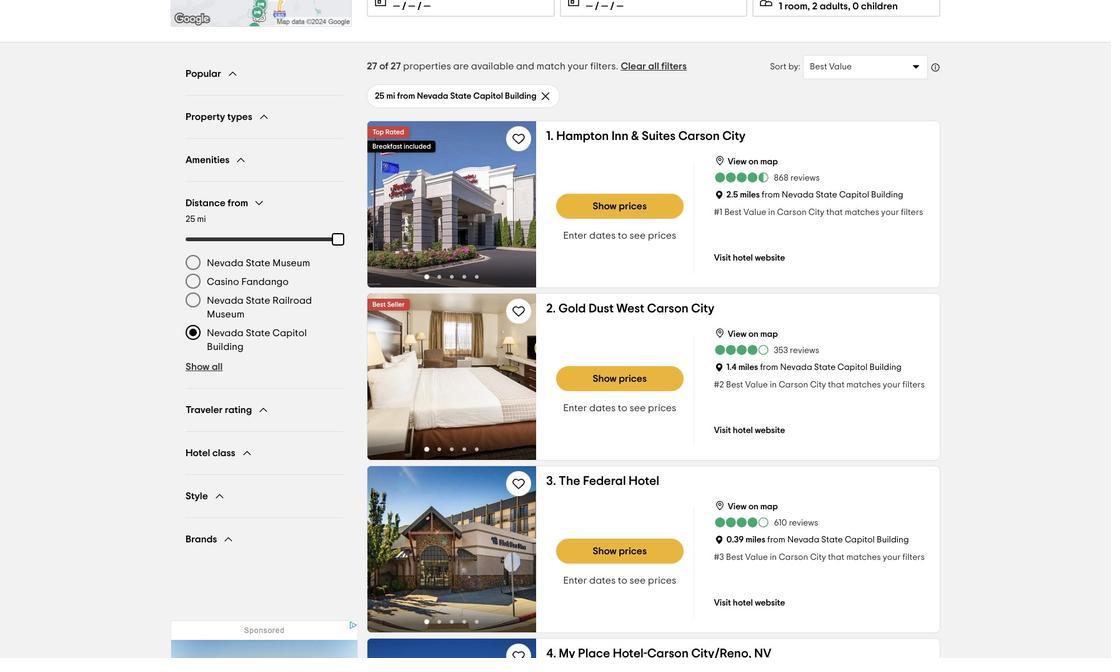 Task type: describe. For each thing, give the bounding box(es) containing it.
visit hotel website for carson
[[715, 254, 786, 263]]

mi for 25 mi from nevada state capitol building
[[387, 92, 396, 100]]

0 vertical spatial museum
[[273, 258, 310, 268]]

2 , from the left
[[849, 1, 851, 11]]

building inside "nevada state capitol building"
[[207, 342, 244, 352]]

included
[[404, 143, 431, 150]]

group containing distance from
[[186, 197, 352, 373]]

filters for the federal hotel
[[903, 553, 926, 562]]

traveler
[[186, 405, 223, 415]]

3 see from the top
[[630, 576, 646, 586]]

exterior image
[[368, 121, 537, 288]]

amenities
[[186, 155, 230, 165]]

2 — / — / — button from the left
[[561, 0, 747, 16]]

1 — / — / — button from the left
[[368, 0, 554, 16]]

1 room , 2 adults , 0 children
[[779, 1, 899, 11]]

visit hotel website for city
[[715, 427, 786, 435]]

1 save to a trip image from the top
[[512, 477, 527, 492]]

2 / from the left
[[418, 1, 422, 11]]

4.0 of 5 bubbles. 610 reviews element
[[715, 517, 819, 529]]

building for 1. hampton inn & suites carson city
[[872, 191, 904, 200]]

casino
[[207, 277, 239, 287]]

1 vertical spatial hotel
[[629, 475, 660, 488]]

hotel entrance image
[[368, 467, 537, 633]]

state inside nevada state railroad museum
[[246, 296, 271, 306]]

map for city
[[761, 330, 778, 339]]

3 on from the top
[[749, 503, 759, 512]]

&
[[632, 130, 640, 143]]

view on map button for city
[[715, 326, 778, 340]]

868
[[775, 174, 789, 183]]

museum inside nevada state railroad museum
[[207, 310, 245, 320]]

capitol for 3. the federal hotel
[[845, 536, 876, 545]]

2 27 from the left
[[391, 61, 401, 71]]

0
[[853, 1, 860, 11]]

610 reviews link
[[715, 517, 819, 529]]

carousel of images figure for 3.
[[368, 467, 537, 633]]

best value button
[[804, 55, 929, 79]]

by:
[[789, 63, 801, 71]]

show prices button for suites
[[557, 194, 684, 219]]

3
[[720, 553, 725, 562]]

miles for carson
[[741, 191, 760, 200]]

2 vertical spatial reviews
[[789, 519, 819, 528]]

gold
[[559, 303, 586, 315]]

2 vertical spatial miles
[[746, 536, 766, 545]]

carson for 2. gold dust west carson city
[[779, 381, 809, 390]]

nevada state museum
[[207, 258, 310, 268]]

carson right west
[[648, 303, 689, 315]]

to for carson
[[618, 403, 628, 413]]

dates for suites
[[590, 231, 616, 241]]

nevada state capitol building
[[207, 328, 307, 352]]

see for carson
[[630, 403, 646, 413]]

nevada down 610 reviews
[[788, 536, 820, 545]]

best seller link
[[368, 294, 410, 311]]

353 reviews link
[[715, 344, 820, 356]]

best for 3. the federal hotel
[[727, 553, 744, 562]]

nevada down 353 reviews
[[781, 363, 813, 372]]

class
[[212, 448, 236, 458]]

nevada state railroad museum
[[207, 296, 312, 320]]

adults
[[820, 1, 849, 11]]

matches for carson
[[845, 208, 880, 217]]

save to a trip image for 2.
[[512, 304, 527, 319]]

3 visit hotel website from the top
[[715, 599, 786, 608]]

enter dates to see prices for suites
[[564, 231, 677, 241]]

inn
[[612, 130, 629, 143]]

filters for hampton inn & suites carson city
[[902, 208, 924, 217]]

353
[[775, 346, 789, 355]]

your for the federal hotel
[[883, 553, 901, 562]]

dates for carson
[[590, 403, 616, 413]]

# 3 best value in carson city that matches your filters
[[715, 553, 926, 562]]

0 horizontal spatial hotel
[[186, 448, 210, 458]]

seller
[[388, 301, 405, 308]]

top rated button
[[368, 126, 410, 138]]

0.39 miles from nevada state capitol building
[[727, 536, 910, 545]]

# for city
[[715, 381, 720, 390]]

best inside button
[[373, 301, 386, 308]]

1.4
[[727, 363, 737, 372]]

3 show prices button from the top
[[557, 539, 684, 564]]

show for 3.
[[593, 547, 617, 557]]

1. hampton inn & suites carson city
[[547, 130, 746, 143]]

nevada inside "nevada state capitol building"
[[207, 328, 244, 338]]

2 vertical spatial that
[[829, 553, 845, 562]]

show all
[[186, 362, 223, 372]]

carson right suites on the top
[[679, 130, 720, 143]]

show prices for suites
[[593, 201, 647, 211]]

view on map for city
[[728, 330, 778, 339]]

# 1 best value in carson city that matches your filters
[[715, 208, 924, 217]]

2 vertical spatial matches
[[847, 553, 882, 562]]

4.0 of 5 bubbles. 353 reviews element
[[715, 344, 820, 356]]

property types
[[186, 112, 252, 122]]

that for city
[[829, 381, 845, 390]]

value for 1. hampton inn & suites carson city
[[744, 208, 767, 217]]

map for carson
[[761, 158, 778, 166]]

best value
[[811, 63, 853, 71]]

state up fandango
[[246, 258, 271, 268]]

best for 2. gold dust west carson city
[[727, 381, 744, 390]]

2 save to a trip image from the top
[[512, 649, 527, 659]]

value for 2. gold dust west carson city
[[746, 381, 769, 390]]

save to a trip image for 1.
[[512, 131, 527, 146]]

25 mi
[[186, 215, 206, 224]]

menu inside group
[[186, 254, 343, 356]]

state down are
[[451, 92, 472, 100]]

rated
[[386, 129, 405, 136]]

best seller button
[[368, 299, 410, 311]]

brands
[[186, 534, 217, 544]]

2 — from the left
[[409, 1, 416, 11]]

hampton
[[557, 130, 609, 143]]

0 vertical spatial 2
[[813, 1, 818, 11]]

best for 1. hampton inn & suites carson city
[[725, 208, 742, 217]]

25 for 25 mi from nevada state capitol building
[[375, 92, 385, 100]]

3 map from the top
[[761, 503, 778, 512]]

to for suites
[[618, 231, 628, 241]]

suites
[[642, 130, 676, 143]]

2. gold dust west carson city
[[547, 303, 715, 315]]

casino fandango
[[207, 277, 289, 287]]

top rated
[[373, 129, 405, 136]]

popular
[[186, 68, 221, 78]]

of
[[380, 61, 389, 71]]

1 vertical spatial 2
[[720, 381, 725, 390]]

hotel class
[[186, 448, 236, 458]]

are
[[454, 61, 469, 71]]

clear
[[621, 61, 647, 71]]

in for city
[[770, 381, 777, 390]]

4 — from the left
[[586, 1, 593, 11]]

value inside best value popup button
[[830, 63, 853, 71]]

25 for 25 mi
[[186, 215, 195, 224]]

0 horizontal spatial 1
[[720, 208, 723, 217]]

fandango
[[242, 277, 289, 287]]

your for hampton inn & suites carson city
[[882, 208, 900, 217]]

style
[[186, 491, 208, 501]]

visit for city
[[715, 427, 732, 435]]

nevada down 868 reviews
[[782, 191, 814, 200]]

0.39
[[727, 536, 744, 545]]



Task type: vqa. For each thing, say whether or not it's contained in the screenshot.
CLEAN
no



Task type: locate. For each thing, give the bounding box(es) containing it.
1 show prices button from the top
[[557, 194, 684, 219]]

map
[[761, 158, 778, 166], [761, 330, 778, 339], [761, 503, 778, 512]]

1 visit from the top
[[715, 254, 732, 263]]

27 of 27 properties are available and match your filters. clear all filters
[[367, 61, 687, 71]]

1 vertical spatial website
[[755, 427, 786, 435]]

1 show prices from the top
[[593, 201, 647, 211]]

on up 868 reviews link
[[749, 158, 759, 166]]

1 left room
[[779, 1, 783, 11]]

2 vertical spatial view
[[728, 503, 747, 512]]

5 — from the left
[[602, 1, 609, 11]]

west
[[617, 303, 645, 315]]

museum
[[273, 258, 310, 268], [207, 310, 245, 320]]

distance from
[[186, 198, 248, 208]]

from inside group
[[228, 198, 248, 208]]

0 vertical spatial hotel
[[733, 254, 754, 263]]

— / — / — up filters.
[[586, 1, 624, 11]]

2 vertical spatial enter dates to see prices
[[564, 576, 677, 586]]

# down 868 reviews link
[[715, 208, 720, 217]]

0 vertical spatial map
[[761, 158, 778, 166]]

— / — / — button up are
[[368, 0, 554, 16]]

on up 4.0 of 5 bubbles. 353 reviews element at the bottom right of the page
[[749, 330, 759, 339]]

museum up fandango
[[273, 258, 310, 268]]

enter for hampton
[[564, 231, 588, 241]]

0 vertical spatial save to a trip image
[[512, 477, 527, 492]]

1 vertical spatial view
[[728, 330, 747, 339]]

0 vertical spatial website
[[755, 254, 786, 263]]

2.5 miles from nevada state capitol building
[[727, 191, 904, 200]]

0 horizontal spatial museum
[[207, 310, 245, 320]]

website for city
[[755, 427, 786, 435]]

carousel of images figure for 1.
[[368, 121, 537, 288]]

your for gold dust west carson city
[[883, 381, 901, 390]]

capitol
[[474, 92, 504, 100], [840, 191, 870, 200], [273, 328, 307, 338], [838, 363, 868, 372], [845, 536, 876, 545]]

1 vertical spatial dates
[[590, 403, 616, 413]]

view up 2.5
[[728, 158, 747, 166]]

1 horizontal spatial 1
[[779, 1, 783, 11]]

0 vertical spatial miles
[[741, 191, 760, 200]]

— / — / — up properties
[[393, 1, 431, 11]]

room
[[785, 1, 808, 11]]

2 vertical spatial show prices
[[593, 547, 647, 557]]

1 view on map button from the top
[[715, 154, 778, 168]]

reviews
[[791, 174, 820, 183], [791, 346, 820, 355], [789, 519, 819, 528]]

2 dates from the top
[[590, 403, 616, 413]]

carson down 2.5 miles from nevada state capitol building
[[778, 208, 807, 217]]

reviews for carson
[[791, 174, 820, 183]]

1 vertical spatial reviews
[[791, 346, 820, 355]]

clear all filters button
[[621, 61, 687, 73]]

value down 4.5 of 5 bubbles. 868 reviews element
[[744, 208, 767, 217]]

railroad
[[273, 296, 312, 306]]

# down 4.0 of 5 bubbles. 353 reviews element at the bottom right of the page
[[715, 381, 720, 390]]

mi down of
[[387, 92, 396, 100]]

3 to from the top
[[618, 576, 628, 586]]

3 — from the left
[[424, 1, 431, 11]]

2 enter dates to see prices from the top
[[564, 403, 677, 413]]

in down 610
[[770, 553, 777, 562]]

matches down 1.4 miles from nevada state capitol building
[[847, 381, 882, 390]]

hotel
[[733, 254, 754, 263], [733, 427, 754, 435], [733, 599, 754, 608]]

menu
[[186, 254, 343, 356]]

sort by:
[[771, 63, 801, 71]]

0 vertical spatial on
[[749, 158, 759, 166]]

carson
[[679, 130, 720, 143], [778, 208, 807, 217], [648, 303, 689, 315], [779, 381, 809, 390], [779, 553, 809, 562]]

hotel for city
[[733, 427, 754, 435]]

3 view on map button from the top
[[715, 499, 778, 513]]

0 vertical spatial dates
[[590, 231, 616, 241]]

filters
[[662, 61, 687, 71], [902, 208, 924, 217], [903, 381, 926, 390], [903, 553, 926, 562]]

1 vertical spatial that
[[829, 381, 845, 390]]

menu containing nevada state museum
[[186, 254, 343, 356]]

2 vertical spatial in
[[770, 553, 777, 562]]

— / — / — for second — / — / — button from the left
[[586, 1, 624, 11]]

1 vertical spatial view on map
[[728, 330, 778, 339]]

1 horizontal spatial mi
[[387, 92, 396, 100]]

2 save to a trip image from the top
[[512, 304, 527, 319]]

2 view on map from the top
[[728, 330, 778, 339]]

best right by:
[[811, 63, 828, 71]]

0 vertical spatial matches
[[845, 208, 880, 217]]

show for 1.
[[593, 201, 617, 211]]

map up 868 reviews link
[[761, 158, 778, 166]]

— / — / — button up clear all filters button
[[561, 0, 747, 16]]

3 website from the top
[[755, 599, 786, 608]]

hotel
[[186, 448, 210, 458], [629, 475, 660, 488]]

enter for the
[[564, 576, 588, 586]]

dates
[[590, 231, 616, 241], [590, 403, 616, 413], [590, 576, 616, 586]]

1 vertical spatial on
[[749, 330, 759, 339]]

1 vertical spatial #
[[715, 381, 720, 390]]

from down 610
[[768, 536, 786, 545]]

nevada inside nevada state railroad museum
[[207, 296, 244, 306]]

3 enter dates to see prices from the top
[[564, 576, 677, 586]]

25 mi from nevada state capitol building
[[375, 92, 537, 100]]

nevada up show all
[[207, 328, 244, 338]]

2 see from the top
[[630, 403, 646, 413]]

1 horizontal spatial all
[[649, 61, 660, 71]]

properties
[[403, 61, 451, 71]]

0 vertical spatial hotel
[[186, 448, 210, 458]]

1 hotel from the top
[[733, 254, 754, 263]]

1 horizontal spatial — / — / —
[[586, 1, 624, 11]]

2 right room
[[813, 1, 818, 11]]

3. the federal hotel
[[547, 475, 660, 488]]

1 down 868 reviews link
[[720, 208, 723, 217]]

mi for 25 mi
[[197, 215, 206, 224]]

show prices for carson
[[593, 374, 647, 384]]

0 vertical spatial view on map button
[[715, 154, 778, 168]]

best
[[811, 63, 828, 71], [725, 208, 742, 217], [373, 301, 386, 308], [727, 381, 744, 390], [727, 553, 744, 562]]

show prices button for carson
[[557, 366, 684, 391]]

2 vertical spatial on
[[749, 503, 759, 512]]

save to a trip image left 2.
[[512, 304, 527, 319]]

0 horizontal spatial 2
[[720, 381, 725, 390]]

and
[[517, 61, 535, 71]]

capitol up # 1 best value in carson city that matches your filters
[[840, 191, 870, 200]]

miles right 2.5
[[741, 191, 760, 200]]

1 # from the top
[[715, 208, 720, 217]]

best right 3
[[727, 553, 744, 562]]

25 down of
[[375, 92, 385, 100]]

2.5
[[727, 191, 739, 200]]

2 vertical spatial visit hotel website
[[715, 599, 786, 608]]

enter dates to see prices for carson
[[564, 403, 677, 413]]

1 save to a trip image from the top
[[512, 131, 527, 146]]

0 vertical spatial all
[[649, 61, 660, 71]]

all right "clear"
[[649, 61, 660, 71]]

2 visit from the top
[[715, 427, 732, 435]]

matches for city
[[847, 381, 882, 390]]

# 2 best value in carson city that matches your filters
[[715, 381, 926, 390]]

1 vertical spatial carousel of images figure
[[368, 294, 537, 460]]

, left adults
[[808, 1, 811, 11]]

breakfast included
[[373, 143, 431, 150]]

that down 2.5 miles from nevada state capitol building
[[827, 208, 844, 217]]

museum down casino
[[207, 310, 245, 320]]

0 vertical spatial enter
[[564, 231, 588, 241]]

0 vertical spatial 1
[[779, 1, 783, 11]]

2 down 4.0 of 5 bubbles. 353 reviews element at the bottom right of the page
[[720, 381, 725, 390]]

the
[[559, 475, 581, 488]]

610
[[775, 519, 788, 528]]

0 vertical spatial reviews
[[791, 174, 820, 183]]

view for carson
[[728, 158, 747, 166]]

0 vertical spatial show prices
[[593, 201, 647, 211]]

value right 3
[[746, 553, 769, 562]]

1 horizontal spatial 27
[[391, 61, 401, 71]]

0 vertical spatial enter dates to see prices
[[564, 231, 677, 241]]

0 vertical spatial mi
[[387, 92, 396, 100]]

miles right 0.39
[[746, 536, 766, 545]]

2 view on map button from the top
[[715, 326, 778, 340]]

1 vertical spatial save to a trip image
[[512, 304, 527, 319]]

1 vertical spatial to
[[618, 403, 628, 413]]

# for carson
[[715, 208, 720, 217]]

1 , from the left
[[808, 1, 811, 11]]

website for carson
[[755, 254, 786, 263]]

dust
[[589, 303, 614, 315]]

0 horizontal spatial 25
[[186, 215, 195, 224]]

building for 3. the federal hotel
[[877, 536, 910, 545]]

reviews for city
[[791, 346, 820, 355]]

distance
[[186, 198, 226, 208]]

0 horizontal spatial — / — / —
[[393, 1, 431, 11]]

1 horizontal spatial 25
[[375, 92, 385, 100]]

sort
[[771, 63, 787, 71]]

hotel for carson
[[733, 254, 754, 263]]

27 right of
[[391, 61, 401, 71]]

visit hotel website link
[[715, 251, 786, 264], [715, 424, 786, 437], [715, 597, 786, 609]]

0 vertical spatial visit
[[715, 254, 732, 263]]

1 view from the top
[[728, 158, 747, 166]]

1 enter from the top
[[564, 231, 588, 241]]

3 view on map from the top
[[728, 503, 778, 512]]

matches down 0.39 miles from nevada state capitol building
[[847, 553, 882, 562]]

available
[[471, 61, 514, 71]]

state inside "nevada state capitol building"
[[246, 328, 271, 338]]

view on map up 868 reviews link
[[728, 158, 778, 166]]

1 vertical spatial see
[[630, 403, 646, 413]]

nevada down casino
[[207, 296, 244, 306]]

2 # from the top
[[715, 381, 720, 390]]

1 vertical spatial visit hotel website
[[715, 427, 786, 435]]

from down 4.0 of 5 bubbles. 353 reviews element at the bottom right of the page
[[761, 363, 779, 372]]

from down 868 reviews link
[[762, 191, 780, 200]]

value right by:
[[830, 63, 853, 71]]

3 dates from the top
[[590, 576, 616, 586]]

from for 1. hampton inn & suites carson city
[[762, 191, 780, 200]]

0 vertical spatial view on map
[[728, 158, 778, 166]]

1 visit hotel website link from the top
[[715, 251, 786, 264]]

map up 4.0 of 5 bubbles. 353 reviews element at the bottom right of the page
[[761, 330, 778, 339]]

3 carousel of images figure from the top
[[368, 467, 537, 633]]

3 visit hotel website link from the top
[[715, 597, 786, 609]]

1 vertical spatial 25
[[186, 215, 195, 224]]

from for 2. gold dust west carson city
[[761, 363, 779, 372]]

reviews up 2.5 miles from nevada state capitol building
[[791, 174, 820, 183]]

2
[[813, 1, 818, 11], [720, 381, 725, 390]]

1 vertical spatial visit
[[715, 427, 732, 435]]

1 vertical spatial in
[[770, 381, 777, 390]]

3 # from the top
[[715, 553, 720, 562]]

city for gold dust west carson city
[[811, 381, 827, 390]]

capitol down the available
[[474, 92, 504, 100]]

2 — / — / — from the left
[[586, 1, 624, 11]]

/
[[402, 1, 407, 11], [418, 1, 422, 11], [595, 1, 600, 11], [611, 1, 615, 11]]

0 vertical spatial that
[[827, 208, 844, 217]]

rating
[[225, 405, 252, 415]]

27 left of
[[367, 61, 377, 71]]

carson for 1. hampton inn & suites carson city
[[778, 208, 807, 217]]

1 vertical spatial enter
[[564, 403, 588, 413]]

2 vertical spatial dates
[[590, 576, 616, 586]]

capitol up # 3 best value in carson city that matches your filters
[[845, 536, 876, 545]]

best seller
[[373, 301, 405, 308]]

25 down "distance"
[[186, 215, 195, 224]]

1 vertical spatial show prices button
[[557, 366, 684, 391]]

3 view from the top
[[728, 503, 747, 512]]

2 on from the top
[[749, 330, 759, 339]]

enter
[[564, 231, 588, 241], [564, 403, 588, 413], [564, 576, 588, 586]]

state up # 1 best value in carson city that matches your filters
[[816, 191, 838, 200]]

group
[[186, 197, 352, 373]]

hotel left the class
[[186, 448, 210, 458]]

0 vertical spatial 25
[[375, 92, 385, 100]]

2 vertical spatial visit
[[715, 599, 732, 608]]

view up 610 reviews link
[[728, 503, 747, 512]]

capitol for 1. hampton inn & suites carson city
[[840, 191, 870, 200]]

on for carson
[[749, 158, 759, 166]]

1 visit hotel website from the top
[[715, 254, 786, 263]]

0 horizontal spatial ,
[[808, 1, 811, 11]]

matches down 2.5 miles from nevada state capitol building
[[845, 208, 880, 217]]

0 horizontal spatial — / — / — button
[[368, 0, 554, 16]]

1 horizontal spatial — / — / — button
[[561, 0, 747, 16]]

2 show prices from the top
[[593, 374, 647, 384]]

3 show prices from the top
[[593, 547, 647, 557]]

2.
[[547, 303, 556, 315]]

city for the federal hotel
[[811, 553, 827, 562]]

save to a trip image left 1.
[[512, 131, 527, 146]]

visit hotel website link for carson
[[715, 251, 786, 264]]

show all button
[[186, 361, 223, 373]]

2 to from the top
[[618, 403, 628, 413]]

— / — / — for first — / — / — button
[[393, 1, 431, 11]]

1 vertical spatial show prices
[[593, 374, 647, 384]]

carousel of images figure
[[368, 121, 537, 288], [368, 294, 537, 460], [368, 467, 537, 633]]

1 vertical spatial matches
[[847, 381, 882, 390]]

1 horizontal spatial 2
[[813, 1, 818, 11]]

3 hotel from the top
[[733, 599, 754, 608]]

25
[[375, 92, 385, 100], [186, 215, 195, 224]]

value for 3. the federal hotel
[[746, 553, 769, 562]]

1.4 miles from nevada state capitol building
[[727, 363, 902, 372]]

2 vertical spatial view on map button
[[715, 499, 778, 513]]

all inside show all button
[[212, 362, 223, 372]]

breakfast
[[373, 143, 403, 150]]

1 vertical spatial 1
[[720, 208, 723, 217]]

1 vertical spatial visit hotel website link
[[715, 424, 786, 437]]

0 vertical spatial show prices button
[[557, 194, 684, 219]]

match
[[537, 61, 566, 71]]

enter for gold
[[564, 403, 588, 413]]

show inside group
[[186, 362, 210, 372]]

1 on from the top
[[749, 158, 759, 166]]

3 enter from the top
[[564, 576, 588, 586]]

capitol inside "nevada state capitol building"
[[273, 328, 307, 338]]

1 / from the left
[[402, 1, 407, 11]]

1
[[779, 1, 783, 11], [720, 208, 723, 217]]

best down 1.4
[[727, 381, 744, 390]]

# down 610 reviews link
[[715, 553, 720, 562]]

on
[[749, 158, 759, 166], [749, 330, 759, 339], [749, 503, 759, 512]]

carousel of images figure for 2.
[[368, 294, 537, 460]]

city for hampton inn & suites carson city
[[809, 208, 825, 217]]

mi down "distance"
[[197, 215, 206, 224]]

1 vertical spatial map
[[761, 330, 778, 339]]

1 vertical spatial view on map button
[[715, 326, 778, 340]]

that for carson
[[827, 208, 844, 217]]

reviews up 0.39 miles from nevada state capitol building
[[789, 519, 819, 528]]

3 / from the left
[[595, 1, 600, 11]]

2 vertical spatial hotel
[[733, 599, 754, 608]]

1 vertical spatial enter dates to see prices
[[564, 403, 677, 413]]

610 reviews
[[775, 519, 819, 528]]

1 map from the top
[[761, 158, 778, 166]]

1 enter dates to see prices from the top
[[564, 231, 677, 241]]

from down properties
[[397, 92, 415, 100]]

mi inside group
[[197, 215, 206, 224]]

state down nevada state railroad museum
[[246, 328, 271, 338]]

all
[[649, 61, 660, 71], [212, 362, 223, 372]]

on up the 4.0 of 5 bubbles. 610 reviews element
[[749, 503, 759, 512]]

868 reviews link
[[715, 171, 820, 184]]

2 map from the top
[[761, 330, 778, 339]]

1 horizontal spatial museum
[[273, 258, 310, 268]]

from
[[397, 92, 415, 100], [762, 191, 780, 200], [228, 198, 248, 208], [761, 363, 779, 372], [768, 536, 786, 545]]

1 vertical spatial hotel
[[733, 427, 754, 435]]

2 website from the top
[[755, 427, 786, 435]]

best down 2.5
[[725, 208, 742, 217]]

2 vertical spatial to
[[618, 576, 628, 586]]

2 enter from the top
[[564, 403, 588, 413]]

best inside popup button
[[811, 63, 828, 71]]

1 carousel of images figure from the top
[[368, 121, 537, 288]]

1 — from the left
[[393, 1, 400, 11]]

view on map button up 868 reviews link
[[715, 154, 778, 168]]

that down 0.39 miles from nevada state capitol building
[[829, 553, 845, 562]]

1 dates from the top
[[590, 231, 616, 241]]

1 — / — / — from the left
[[393, 1, 431, 11]]

building for 2. gold dust west carson city
[[870, 363, 902, 372]]

3 visit from the top
[[715, 599, 732, 608]]

2 hotel from the top
[[733, 427, 754, 435]]

city
[[723, 130, 746, 143], [809, 208, 825, 217], [692, 303, 715, 315], [811, 381, 827, 390], [811, 553, 827, 562]]

2 show prices button from the top
[[557, 366, 684, 391]]

property
[[186, 112, 225, 122]]

0 vertical spatial carousel of images figure
[[368, 121, 537, 288]]

advertisement element
[[171, 621, 358, 659]]

2 carousel of images figure from the top
[[368, 294, 537, 460]]

nevada down properties
[[417, 92, 449, 100]]

miles for city
[[739, 363, 759, 372]]

view on map button up 610 reviews link
[[715, 499, 778, 513]]

show prices button
[[557, 194, 684, 219], [557, 366, 684, 391], [557, 539, 684, 564]]

website
[[755, 254, 786, 263], [755, 427, 786, 435], [755, 599, 786, 608]]

— / — / —
[[393, 1, 431, 11], [586, 1, 624, 11]]

0 horizontal spatial 27
[[367, 61, 377, 71]]

in
[[769, 208, 776, 217], [770, 381, 777, 390], [770, 553, 777, 562]]

see for suites
[[630, 231, 646, 241]]

visit hotel website
[[715, 254, 786, 263], [715, 427, 786, 435], [715, 599, 786, 608]]

types
[[227, 112, 252, 122]]

2 visit hotel website link from the top
[[715, 424, 786, 437]]

from for 3. the federal hotel
[[768, 536, 786, 545]]

1 to from the top
[[618, 231, 628, 241]]

353 reviews
[[775, 346, 820, 355]]

2 vertical spatial visit hotel website link
[[715, 597, 786, 609]]

view on map up the 4.0 of 5 bubbles. 610 reviews element
[[728, 503, 778, 512]]

0 vertical spatial visit hotel website
[[715, 254, 786, 263]]

2 vertical spatial show prices button
[[557, 539, 684, 564]]

0 vertical spatial save to a trip image
[[512, 131, 527, 146]]

27
[[367, 61, 377, 71], [391, 61, 401, 71]]

in down 353
[[770, 381, 777, 390]]

1 horizontal spatial ,
[[849, 1, 851, 11]]

filters.
[[591, 61, 619, 71]]

2 vertical spatial #
[[715, 553, 720, 562]]

visit hotel website link for city
[[715, 424, 786, 437]]

federal
[[583, 475, 626, 488]]

on for city
[[749, 330, 759, 339]]

state up # 3 best value in carson city that matches your filters
[[822, 536, 844, 545]]

miles
[[741, 191, 760, 200], [739, 363, 759, 372], [746, 536, 766, 545]]

0 vertical spatial #
[[715, 208, 720, 217]]

3.
[[547, 475, 556, 488]]

2 vertical spatial map
[[761, 503, 778, 512]]

2 view from the top
[[728, 330, 747, 339]]

that down 1.4 miles from nevada state capitol building
[[829, 381, 845, 390]]

visit for carson
[[715, 254, 732, 263]]

view up 4.0 of 5 bubbles. 353 reviews element at the bottom right of the page
[[728, 330, 747, 339]]

view on map button for carson
[[715, 154, 778, 168]]

25 inside group
[[186, 215, 195, 224]]

2 visit hotel website from the top
[[715, 427, 786, 435]]

save to a trip image
[[512, 477, 527, 492], [512, 649, 527, 659]]

carson for 3. the federal hotel
[[779, 553, 809, 562]]

0 vertical spatial to
[[618, 231, 628, 241]]

show for 2.
[[593, 374, 617, 384]]

map up 610 reviews link
[[761, 503, 778, 512]]

868 reviews
[[775, 174, 820, 183]]

save to a trip image
[[512, 131, 527, 146], [512, 304, 527, 319]]

1 vertical spatial all
[[212, 362, 223, 372]]

, left 0 on the top of page
[[849, 1, 851, 11]]

1 see from the top
[[630, 231, 646, 241]]

view on map
[[728, 158, 778, 166], [728, 330, 778, 339], [728, 503, 778, 512]]

in for carson
[[769, 208, 776, 217]]

children
[[862, 1, 899, 11]]

maximum distance slider
[[325, 226, 352, 253]]

1 website from the top
[[755, 254, 786, 263]]

0 horizontal spatial mi
[[197, 215, 206, 224]]

view for city
[[728, 330, 747, 339]]

view on map up 4.0 of 5 bubbles. 353 reviews element at the bottom right of the page
[[728, 330, 778, 339]]

1 27 from the left
[[367, 61, 377, 71]]

capitol up # 2 best value in carson city that matches your filters
[[838, 363, 868, 372]]

state up # 2 best value in carson city that matches your filters
[[815, 363, 836, 372]]

top
[[373, 129, 384, 136]]

hotel right federal
[[629, 475, 660, 488]]

2 vertical spatial website
[[755, 599, 786, 608]]

1 horizontal spatial hotel
[[629, 475, 660, 488]]

4 / from the left
[[611, 1, 615, 11]]

view on map button
[[715, 154, 778, 168], [715, 326, 778, 340], [715, 499, 778, 513]]

view on map for carson
[[728, 158, 778, 166]]

4.5 of 5 bubbles. 868 reviews element
[[715, 171, 820, 184]]

filters for gold dust west carson city
[[903, 381, 926, 390]]

1 vertical spatial save to a trip image
[[512, 649, 527, 659]]

1 vertical spatial mi
[[197, 215, 206, 224]]

— / — / — button
[[368, 0, 554, 16], [561, 0, 747, 16]]

in down 868 reviews link
[[769, 208, 776, 217]]

capitol for 2. gold dust west carson city
[[838, 363, 868, 372]]

miles right 1.4
[[739, 363, 759, 372]]

value down 353 reviews link
[[746, 381, 769, 390]]

from right "distance"
[[228, 198, 248, 208]]

6 — from the left
[[617, 1, 624, 11]]

,
[[808, 1, 811, 11], [849, 1, 851, 11]]

view on map button up 4.0 of 5 bubbles. 353 reviews element at the bottom right of the page
[[715, 326, 778, 340]]

1.
[[547, 130, 554, 143]]

0 vertical spatial see
[[630, 231, 646, 241]]

0 vertical spatial visit hotel website link
[[715, 251, 786, 264]]

carson down 0.39 miles from nevada state capitol building
[[779, 553, 809, 562]]

to
[[618, 231, 628, 241], [618, 403, 628, 413], [618, 576, 628, 586]]

state down fandango
[[246, 296, 271, 306]]

capitol down railroad at top
[[273, 328, 307, 338]]

best left seller
[[373, 301, 386, 308]]

carson down 1.4 miles from nevada state capitol building
[[779, 381, 809, 390]]

nevada up casino
[[207, 258, 244, 268]]

reviews up 1.4 miles from nevada state capitol building
[[791, 346, 820, 355]]

all up traveler rating at bottom
[[212, 362, 223, 372]]

traveler rating
[[186, 405, 252, 415]]

1 view on map from the top
[[728, 158, 778, 166]]



